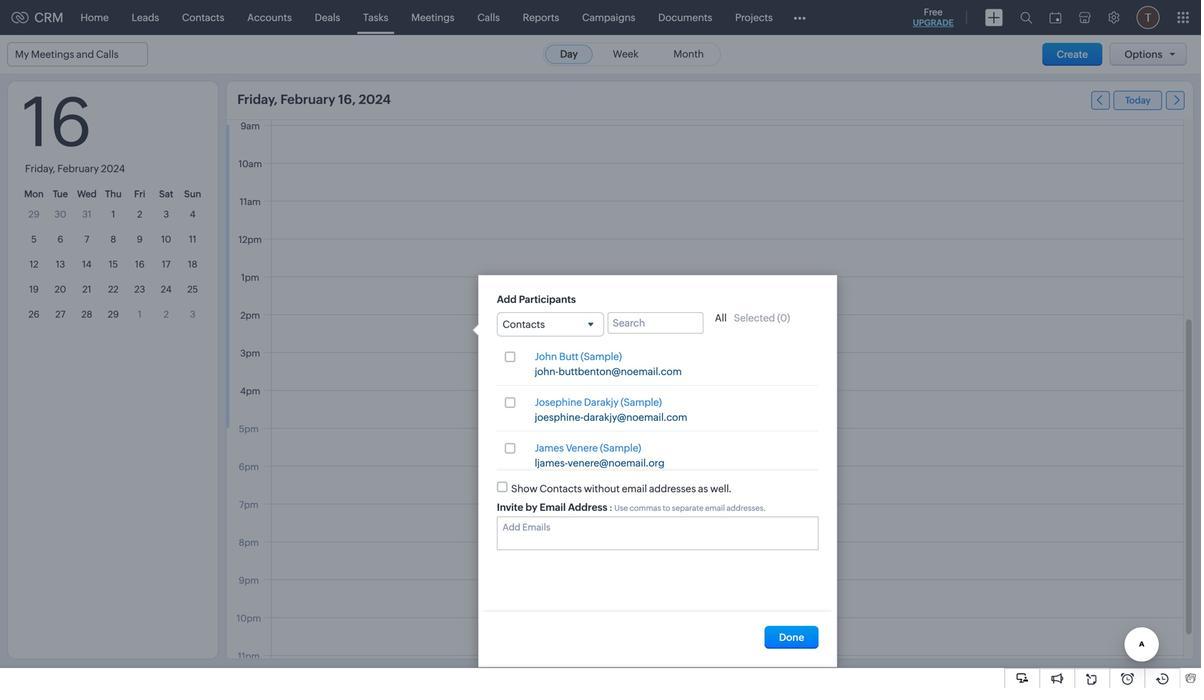 Task type: vqa. For each thing, say whether or not it's contained in the screenshot.


Task type: locate. For each thing, give the bounding box(es) containing it.
today link
[[1114, 91, 1162, 110]]

1 horizontal spatial email
[[705, 504, 725, 513]]

1 vertical spatial 1
[[138, 309, 142, 320]]

contacts down the add participants
[[503, 319, 545, 330]]

crm link
[[11, 10, 63, 25]]

(sample) up venere@noemail.org
[[600, 443, 641, 454]]

3
[[163, 209, 169, 220], [190, 309, 195, 320]]

24
[[161, 284, 172, 295]]

1 down thu
[[111, 209, 115, 220]]

email up invite by email address : use commas to separate email addresses.
[[622, 484, 647, 495]]

venere
[[566, 443, 598, 454]]

calls link
[[466, 0, 511, 35]]

venere@noemail.org
[[568, 458, 665, 469]]

contacts
[[182, 12, 224, 23], [503, 319, 545, 330], [540, 484, 582, 495]]

10am
[[238, 159, 262, 169]]

contacts right leads
[[182, 12, 224, 23]]

Add Emails text field
[[503, 522, 807, 533]]

calls right the and
[[96, 49, 119, 60]]

1 horizontal spatial meetings
[[411, 12, 455, 23]]

(sample) inside john butt (sample) john-buttbenton@noemail.com
[[581, 351, 622, 363]]

11pm
[[238, 651, 260, 662]]

1 vertical spatial 2
[[164, 309, 169, 320]]

darakjy
[[584, 397, 619, 408]]

16
[[22, 83, 92, 161], [135, 259, 145, 270]]

joesphine-
[[535, 412, 584, 423]]

2 vertical spatial (sample)
[[600, 443, 641, 454]]

1 vertical spatial february
[[57, 163, 99, 174]]

9
[[137, 234, 143, 245]]

wed
[[77, 189, 97, 200]]

3 down sat
[[163, 209, 169, 220]]

1 vertical spatial email
[[705, 504, 725, 513]]

(sample) up buttbenton@noemail.com
[[581, 351, 622, 363]]

james venere (sample) ljames-venere@noemail.org
[[535, 443, 665, 469]]

(sample) inside "james venere (sample) ljames-venere@noemail.org"
[[600, 443, 641, 454]]

0 vertical spatial 16
[[22, 83, 92, 161]]

1 vertical spatial meetings
[[31, 49, 74, 60]]

search element
[[1012, 0, 1041, 35]]

home link
[[69, 0, 120, 35]]

email
[[540, 502, 566, 514]]

email
[[622, 484, 647, 495], [705, 504, 725, 513]]

create menu image
[[985, 9, 1003, 26]]

13
[[56, 259, 65, 270]]

fri
[[134, 189, 145, 200]]

meetings link
[[400, 0, 466, 35]]

4pm
[[240, 386, 260, 397]]

0 horizontal spatial 3
[[163, 209, 169, 220]]

add
[[497, 294, 517, 305]]

1 horizontal spatial february
[[281, 92, 335, 107]]

2024 inside 16 friday , february 2024
[[101, 163, 125, 174]]

john
[[535, 351, 557, 363]]

1 vertical spatial (sample)
[[621, 397, 662, 408]]

10pm
[[237, 614, 261, 624]]

1 horizontal spatial 29
[[108, 309, 119, 320]]

2024 up thu
[[101, 163, 125, 174]]

profile element
[[1128, 0, 1168, 35]]

9am
[[241, 121, 260, 132]]

friday, february 16, 2024
[[237, 92, 391, 107]]

0 horizontal spatial calls
[[96, 49, 119, 60]]

address
[[568, 502, 608, 514]]

0 horizontal spatial 2024
[[101, 163, 125, 174]]

28
[[81, 309, 92, 320]]

commas
[[630, 504, 661, 513]]

(
[[777, 312, 780, 324]]

22
[[108, 284, 119, 295]]

josephine darakjy (sample) link
[[535, 397, 662, 409]]

11
[[189, 234, 196, 245]]

all
[[715, 312, 727, 324]]

tasks link
[[352, 0, 400, 35]]

1pm
[[241, 272, 259, 283]]

2024
[[359, 92, 391, 107], [101, 163, 125, 174]]

without
[[584, 484, 620, 495]]

0 horizontal spatial 2
[[137, 209, 142, 220]]

day link
[[545, 45, 593, 64]]

0 vertical spatial (sample)
[[581, 351, 622, 363]]

show contacts without email addresses as well.
[[511, 484, 732, 495]]

1 horizontal spatial 2
[[164, 309, 169, 320]]

1 horizontal spatial 1
[[138, 309, 142, 320]]

friday
[[25, 163, 53, 174]]

0 vertical spatial february
[[281, 92, 335, 107]]

16 up 23
[[135, 259, 145, 270]]

contacts inside field
[[503, 319, 545, 330]]

3 down 25
[[190, 309, 195, 320]]

email down well.
[[705, 504, 725, 513]]

meetings left calls link
[[411, 12, 455, 23]]

18
[[188, 259, 197, 270]]

2024 right 16,
[[359, 92, 391, 107]]

1 vertical spatial 16
[[135, 259, 145, 270]]

16 up ,
[[22, 83, 92, 161]]

invite by email address : use commas to separate email addresses.
[[497, 502, 766, 514]]

29 down the 'mon' at left top
[[28, 209, 39, 220]]

(sample) for john butt (sample)
[[581, 351, 622, 363]]

1 vertical spatial 3
[[190, 309, 195, 320]]

0 vertical spatial 1
[[111, 209, 115, 220]]

(sample) up darakjy@noemail.com
[[621, 397, 662, 408]]

1 horizontal spatial 2024
[[359, 92, 391, 107]]

29
[[28, 209, 39, 220], [108, 309, 119, 320]]

week
[[613, 48, 639, 60]]

as
[[698, 484, 708, 495]]

profile image
[[1137, 6, 1160, 29]]

1 horizontal spatial 16
[[135, 259, 145, 270]]

14
[[82, 259, 92, 270]]

john-
[[535, 366, 559, 378]]

1 vertical spatial 2024
[[101, 163, 125, 174]]

meetings inside 'link'
[[411, 12, 455, 23]]

meetings right "my" at the left of page
[[31, 49, 74, 60]]

calls left reports
[[477, 12, 500, 23]]

16 inside 16 friday , february 2024
[[22, 83, 92, 161]]

ljames-
[[535, 458, 568, 469]]

0 vertical spatial 3
[[163, 209, 169, 220]]

,
[[53, 163, 55, 174]]

1 vertical spatial contacts
[[503, 319, 545, 330]]

deals link
[[303, 0, 352, 35]]

add participants
[[497, 294, 576, 305]]

2 down fri
[[137, 209, 142, 220]]

0 vertical spatial contacts
[[182, 12, 224, 23]]

0 horizontal spatial email
[[622, 484, 647, 495]]

0
[[780, 312, 787, 324]]

accounts
[[247, 12, 292, 23]]

mon
[[24, 189, 44, 200]]

february
[[281, 92, 335, 107], [57, 163, 99, 174]]

27
[[55, 309, 65, 320]]

february left 16,
[[281, 92, 335, 107]]

0 vertical spatial email
[[622, 484, 647, 495]]

2 vertical spatial contacts
[[540, 484, 582, 495]]

upgrade
[[913, 18, 954, 28]]

february right ,
[[57, 163, 99, 174]]

(sample) inside josephine darakjy (sample) joesphine-darakjy@noemail.com
[[621, 397, 662, 408]]

butt
[[559, 351, 579, 363]]

Search text field
[[608, 312, 704, 334]]

1 horizontal spatial 3
[[190, 309, 195, 320]]

1 down 23
[[138, 309, 142, 320]]

calls
[[477, 12, 500, 23], [96, 49, 119, 60]]

invite
[[497, 502, 523, 514]]

1 horizontal spatial calls
[[477, 12, 500, 23]]

meetings
[[411, 12, 455, 23], [31, 49, 74, 60]]

0 vertical spatial meetings
[[411, 12, 455, 23]]

7
[[84, 234, 89, 245]]

(sample) for josephine darakjy (sample)
[[621, 397, 662, 408]]

darakjy@noemail.com
[[584, 412, 688, 423]]

contacts up "email"
[[540, 484, 582, 495]]

logo image
[[11, 12, 29, 23]]

documents link
[[647, 0, 724, 35]]

deals
[[315, 12, 340, 23]]

None button
[[765, 626, 819, 649]]

0 vertical spatial 29
[[28, 209, 39, 220]]

0 horizontal spatial 16
[[22, 83, 92, 161]]

show
[[511, 484, 538, 495]]

:
[[609, 503, 613, 514]]

(sample)
[[581, 351, 622, 363], [621, 397, 662, 408], [600, 443, 641, 454]]

)
[[787, 312, 790, 324]]

2 down 24
[[164, 309, 169, 320]]

0 horizontal spatial february
[[57, 163, 99, 174]]

0 horizontal spatial 29
[[28, 209, 39, 220]]

1
[[111, 209, 115, 220], [138, 309, 142, 320]]

29 down '22'
[[108, 309, 119, 320]]



Task type: describe. For each thing, give the bounding box(es) containing it.
leads
[[132, 12, 159, 23]]

well.
[[710, 484, 732, 495]]

campaigns
[[582, 12, 636, 23]]

day
[[560, 48, 578, 60]]

1 vertical spatial 29
[[108, 309, 119, 320]]

sat
[[159, 189, 173, 200]]

contacts for contacts field
[[503, 319, 545, 330]]

sun
[[184, 189, 201, 200]]

contacts link
[[171, 0, 236, 35]]

month
[[674, 48, 704, 60]]

19
[[29, 284, 39, 295]]

today
[[1125, 95, 1151, 106]]

7pm
[[239, 500, 259, 511]]

search image
[[1020, 11, 1033, 24]]

create
[[1057, 49, 1088, 60]]

11am
[[240, 197, 261, 207]]

documents
[[658, 12, 712, 23]]

16,
[[338, 92, 356, 107]]

5
[[31, 234, 37, 245]]

15
[[109, 259, 118, 270]]

16 for 16
[[135, 259, 145, 270]]

home
[[81, 12, 109, 23]]

james
[[535, 443, 564, 454]]

25
[[187, 284, 198, 295]]

addresses
[[649, 484, 696, 495]]

all link
[[715, 312, 727, 324]]

16 friday , february 2024
[[22, 83, 125, 174]]

all selected ( 0 )
[[715, 312, 790, 324]]

tasks
[[363, 12, 388, 23]]

february inside 16 friday , february 2024
[[57, 163, 99, 174]]

(sample) for james venere (sample)
[[600, 443, 641, 454]]

tue
[[53, 189, 68, 200]]

john butt (sample) john-buttbenton@noemail.com
[[535, 351, 682, 378]]

26
[[28, 309, 39, 320]]

thu
[[105, 189, 122, 200]]

to
[[663, 504, 670, 513]]

free
[[924, 7, 943, 18]]

21
[[82, 284, 91, 295]]

john butt (sample) link
[[535, 351, 622, 363]]

2pm
[[240, 310, 260, 321]]

31
[[82, 209, 92, 220]]

email inside invite by email address : use commas to separate email addresses.
[[705, 504, 725, 513]]

my meetings and calls
[[15, 49, 119, 60]]

by
[[526, 502, 537, 514]]

3pm
[[240, 348, 260, 359]]

addresses.
[[727, 504, 766, 513]]

Contacts field
[[497, 312, 604, 337]]

8
[[110, 234, 116, 245]]

23
[[134, 284, 145, 295]]

0 horizontal spatial 1
[[111, 209, 115, 220]]

campaigns link
[[571, 0, 647, 35]]

create menu element
[[977, 0, 1012, 35]]

0 horizontal spatial meetings
[[31, 49, 74, 60]]

5pm
[[239, 424, 259, 435]]

use
[[614, 504, 628, 513]]

crm
[[34, 10, 63, 25]]

0 vertical spatial 2
[[137, 209, 142, 220]]

10
[[161, 234, 171, 245]]

8pm
[[239, 538, 259, 548]]

james venere (sample) link
[[535, 442, 641, 455]]

buttbenton@noemail.com
[[559, 366, 682, 378]]

selected
[[734, 312, 775, 324]]

josephine darakjy (sample) joesphine-darakjy@noemail.com
[[535, 397, 688, 423]]

my
[[15, 49, 29, 60]]

week link
[[598, 45, 654, 64]]

contacts for contacts link
[[182, 12, 224, 23]]

friday,
[[237, 92, 278, 107]]

6pm
[[239, 462, 259, 473]]

josephine
[[535, 397, 582, 408]]

options
[[1125, 49, 1163, 60]]

participants
[[519, 294, 576, 305]]

4
[[190, 209, 196, 220]]

16 for 16 friday , february 2024
[[22, 83, 92, 161]]

reports
[[523, 12, 559, 23]]

1 vertical spatial calls
[[96, 49, 119, 60]]

6
[[58, 234, 63, 245]]

0 vertical spatial 2024
[[359, 92, 391, 107]]

30
[[54, 209, 66, 220]]

0 vertical spatial calls
[[477, 12, 500, 23]]

free upgrade
[[913, 7, 954, 28]]

and
[[76, 49, 94, 60]]



